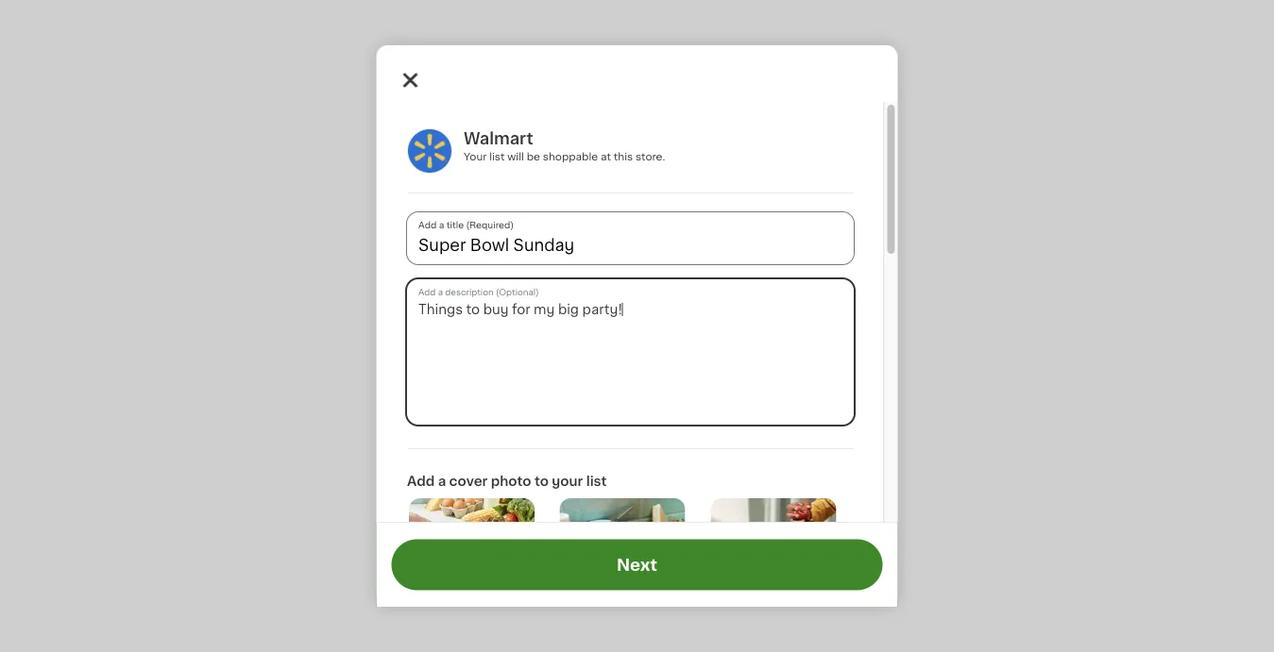 Task type: locate. For each thing, give the bounding box(es) containing it.
list right your
[[586, 475, 607, 488]]

to
[[534, 475, 548, 488]]

walmart your list will be shoppable at this store.
[[463, 131, 665, 162]]

0 vertical spatial list
[[489, 152, 504, 162]]

0 horizontal spatial list
[[489, 152, 504, 162]]

at
[[600, 152, 611, 162]]

cover
[[449, 475, 487, 488]]

1 vertical spatial list
[[586, 475, 607, 488]]

walmart logo image
[[407, 129, 452, 174]]

list
[[489, 152, 504, 162], [586, 475, 607, 488]]

list down walmart
[[489, 152, 504, 162]]

be
[[526, 152, 540, 162]]

walmart
[[463, 131, 533, 147]]

add a cover photo to your list
[[407, 475, 607, 488]]

store.
[[635, 152, 665, 162]]



Task type: describe. For each thing, give the bounding box(es) containing it.
next button
[[392, 540, 883, 591]]

a
[[438, 475, 446, 488]]

this
[[613, 152, 633, 162]]

your
[[463, 152, 486, 162]]

list inside walmart your list will be shoppable at this store.
[[489, 152, 504, 162]]

shoppable
[[543, 152, 598, 162]]

a person holding a tomato and a grocery bag with a baguette and vegetables. image
[[710, 499, 836, 590]]

photo
[[491, 475, 531, 488]]

next
[[617, 557, 658, 574]]

a person touching an apple, a banana, a bunch of tomatoes, and an assortment of other vegetables on a counter. image
[[409, 499, 534, 590]]

your
[[552, 475, 583, 488]]

Add a title (Required) text field
[[407, 213, 854, 265]]

Things to buy for my big party! text field
[[407, 280, 854, 425]]

will
[[507, 152, 524, 162]]

list_add_items dialog
[[377, 45, 898, 653]]

add
[[407, 475, 434, 488]]

1 horizontal spatial list
[[586, 475, 607, 488]]

a small bottle of milk, a bowl and a whisk, a carton of 6 eggs, a bunch of tomatoes on the vine, sliced cheese, a head of lettuce, and a loaf of bread. image
[[560, 499, 685, 590]]



Task type: vqa. For each thing, say whether or not it's contained in the screenshot.
A person holding a tomato and a grocery bag with a baguette and vegetables. image
yes



